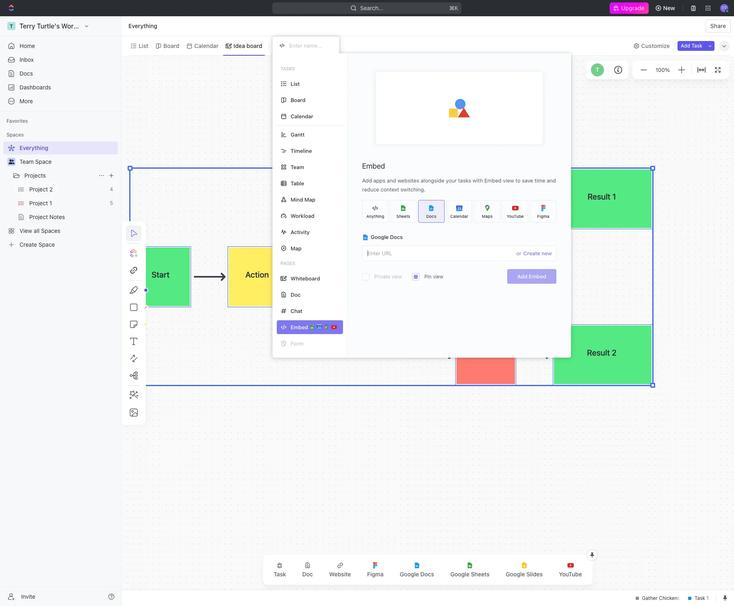 Task type: describe. For each thing, give the bounding box(es) containing it.
projects
[[24, 172, 46, 179]]

embed inside button
[[529, 273, 546, 280]]

new
[[542, 250, 552, 256]]

0 vertical spatial map
[[305, 196, 315, 203]]

favorites
[[7, 118, 28, 124]]

share
[[711, 22, 726, 29]]

1 horizontal spatial task
[[692, 42, 703, 49]]

projects link
[[24, 169, 95, 182]]

google for google sheets button
[[450, 571, 470, 578]]

idea
[[234, 42, 245, 49]]

maps
[[482, 214, 493, 219]]

add apps and websites alongside your tasks with embed view to save time and reduce context switching.
[[362, 177, 556, 193]]

your
[[446, 177, 457, 184]]

switching.
[[401, 186, 426, 193]]

calendar link
[[193, 40, 219, 51]]

dashboards
[[20, 84, 51, 91]]

whiteboard
[[291, 275, 320, 282]]

google docs inside button
[[400, 571, 434, 578]]

0 horizontal spatial doc
[[291, 291, 301, 298]]

figma inside button
[[367, 571, 384, 578]]

invite
[[21, 593, 35, 600]]

100% button
[[654, 65, 672, 75]]

table
[[291, 180, 304, 186]]

idea board link
[[232, 40, 262, 51]]

activity
[[291, 229, 310, 235]]

private view
[[374, 274, 402, 280]]

view for pin view
[[433, 274, 443, 280]]

0 horizontal spatial youtube
[[507, 214, 524, 219]]

workload
[[291, 212, 315, 219]]

create
[[524, 250, 540, 256]]

context
[[381, 186, 399, 193]]

google sheets button
[[444, 557, 496, 583]]

team space link
[[20, 155, 116, 168]]

apps
[[374, 177, 386, 184]]

1 horizontal spatial figma
[[537, 214, 549, 219]]

add for add apps and websites alongside your tasks with embed view to save time and reduce context switching.
[[362, 177, 372, 184]]

google for google docs button at the bottom
[[400, 571, 419, 578]]

chat
[[291, 308, 303, 314]]

Enter name... field
[[289, 42, 333, 49]]

100%
[[656, 67, 670, 73]]

form
[[291, 340, 304, 347]]

home
[[20, 42, 35, 49]]

slides
[[527, 571, 543, 578]]

space
[[35, 158, 52, 165]]

1 vertical spatial list
[[291, 80, 300, 87]]

sidebar navigation
[[0, 16, 122, 606]]

website
[[329, 571, 351, 578]]

home link
[[3, 39, 118, 52]]

0 vertical spatial embed
[[362, 162, 385, 170]]

1 vertical spatial task
[[274, 571, 286, 578]]

anything
[[366, 214, 384, 219]]

website button
[[323, 557, 358, 583]]

view button
[[272, 36, 299, 55]]

inbox link
[[3, 53, 118, 66]]

add embed
[[517, 273, 546, 280]]

pin
[[425, 274, 432, 280]]

view for private view
[[392, 274, 402, 280]]

to
[[516, 177, 521, 184]]

docs inside google docs button
[[421, 571, 434, 578]]

idea board
[[234, 42, 262, 49]]

1 and from the left
[[387, 177, 396, 184]]

tasks
[[281, 66, 295, 71]]

doc button
[[296, 557, 320, 583]]

board
[[247, 42, 262, 49]]

embed inside add apps and websites alongside your tasks with embed view to save time and reduce context switching.
[[485, 177, 502, 184]]

timeline
[[291, 147, 312, 154]]

add for add embed
[[517, 273, 528, 280]]

customize
[[642, 42, 670, 49]]



Task type: vqa. For each thing, say whether or not it's contained in the screenshot.
the bottom the 'Add'
yes



Task type: locate. For each thing, give the bounding box(es) containing it.
2 vertical spatial add
[[517, 273, 528, 280]]

add up reduce
[[362, 177, 372, 184]]

0 horizontal spatial and
[[387, 177, 396, 184]]

mind map
[[291, 196, 315, 203]]

search...
[[360, 4, 384, 11]]

0 horizontal spatial add
[[362, 177, 372, 184]]

inbox
[[20, 56, 34, 63]]

and right time on the right top of the page
[[547, 177, 556, 184]]

google slides
[[506, 571, 543, 578]]

everything link
[[126, 21, 159, 31]]

add for add task
[[681, 42, 690, 49]]

figma
[[537, 214, 549, 219], [367, 571, 384, 578]]

view left "to"
[[503, 177, 514, 184]]

0 vertical spatial figma
[[537, 214, 549, 219]]

sheets
[[397, 214, 410, 219], [471, 571, 490, 578]]

2 horizontal spatial view
[[503, 177, 514, 184]]

pages
[[281, 261, 295, 266]]

doc
[[291, 291, 301, 298], [302, 571, 313, 578]]

spaces
[[7, 132, 24, 138]]

1 horizontal spatial youtube
[[559, 571, 582, 578]]

board
[[163, 42, 179, 49], [291, 97, 306, 103]]

map down activity
[[291, 245, 302, 251]]

add inside button
[[517, 273, 528, 280]]

board link
[[162, 40, 179, 51]]

1 horizontal spatial board
[[291, 97, 306, 103]]

favorites button
[[3, 116, 31, 126]]

sheets inside google sheets button
[[471, 571, 490, 578]]

1 vertical spatial youtube
[[559, 571, 582, 578]]

1 horizontal spatial embed
[[485, 177, 502, 184]]

0 horizontal spatial team
[[20, 158, 34, 165]]

0 vertical spatial calendar
[[194, 42, 219, 49]]

youtube inside button
[[559, 571, 582, 578]]

1 vertical spatial sheets
[[471, 571, 490, 578]]

youtube button
[[553, 557, 589, 583]]

google for google slides 'button'
[[506, 571, 525, 578]]

0 vertical spatial task
[[692, 42, 703, 49]]

view
[[283, 42, 296, 49]]

0 horizontal spatial figma
[[367, 571, 384, 578]]

with
[[473, 177, 483, 184]]

embed down or create new
[[529, 273, 546, 280]]

Enter URL text field
[[363, 246, 516, 261]]

time
[[535, 177, 546, 184]]

1 vertical spatial add
[[362, 177, 372, 184]]

private
[[374, 274, 390, 280]]

1 horizontal spatial list
[[291, 80, 300, 87]]

and up context
[[387, 177, 396, 184]]

add inside add apps and websites alongside your tasks with embed view to save time and reduce context switching.
[[362, 177, 372, 184]]

list link
[[137, 40, 148, 51]]

list down tasks
[[291, 80, 300, 87]]

pin view
[[425, 274, 443, 280]]

gantt
[[291, 131, 305, 138]]

0 vertical spatial doc
[[291, 291, 301, 298]]

1 vertical spatial figma
[[367, 571, 384, 578]]

and
[[387, 177, 396, 184], [547, 177, 556, 184]]

add task button
[[678, 41, 706, 51]]

google sheets
[[450, 571, 490, 578]]

youtube right slides
[[559, 571, 582, 578]]

2 horizontal spatial calendar
[[450, 214, 468, 219]]

team inside sidebar navigation
[[20, 158, 34, 165]]

0 horizontal spatial sheets
[[397, 214, 410, 219]]

calendar up gantt
[[291, 113, 313, 119]]

0 vertical spatial list
[[139, 42, 148, 49]]

t
[[596, 66, 599, 73]]

upgrade
[[621, 4, 645, 11]]

team right user group image
[[20, 158, 34, 165]]

0 horizontal spatial list
[[139, 42, 148, 49]]

calendar left idea
[[194, 42, 219, 49]]

team for team
[[291, 164, 304, 170]]

customize button
[[631, 40, 673, 51]]

alongside
[[421, 177, 445, 184]]

1 vertical spatial embed
[[485, 177, 502, 184]]

board right list link
[[163, 42, 179, 49]]

1 horizontal spatial view
[[433, 274, 443, 280]]

doc up chat
[[291, 291, 301, 298]]

google docs
[[371, 234, 403, 240], [400, 571, 434, 578]]

1 horizontal spatial team
[[291, 164, 304, 170]]

everything
[[128, 22, 157, 29]]

0 horizontal spatial view
[[392, 274, 402, 280]]

calendar inside calendar link
[[194, 42, 219, 49]]

new button
[[652, 2, 680, 15]]

⌘k
[[450, 4, 458, 11]]

view button
[[272, 40, 299, 51]]

google
[[371, 234, 389, 240], [400, 571, 419, 578], [450, 571, 470, 578], [506, 571, 525, 578]]

list
[[139, 42, 148, 49], [291, 80, 300, 87]]

1 vertical spatial map
[[291, 245, 302, 251]]

1 horizontal spatial add
[[517, 273, 528, 280]]

docs link
[[3, 67, 118, 80]]

or create new
[[516, 250, 552, 256]]

tasks
[[458, 177, 471, 184]]

doc inside button
[[302, 571, 313, 578]]

view inside add apps and websites alongside your tasks with embed view to save time and reduce context switching.
[[503, 177, 514, 184]]

0 horizontal spatial calendar
[[194, 42, 219, 49]]

2 horizontal spatial add
[[681, 42, 690, 49]]

task button
[[267, 557, 293, 583]]

board down tasks
[[291, 97, 306, 103]]

1 vertical spatial board
[[291, 97, 306, 103]]

youtube right maps
[[507, 214, 524, 219]]

0 horizontal spatial board
[[163, 42, 179, 49]]

0 vertical spatial board
[[163, 42, 179, 49]]

0 vertical spatial add
[[681, 42, 690, 49]]

add down "or"
[[517, 273, 528, 280]]

figma right website
[[367, 571, 384, 578]]

task
[[692, 42, 703, 49], [274, 571, 286, 578]]

calendar
[[194, 42, 219, 49], [291, 113, 313, 119], [450, 214, 468, 219]]

team
[[20, 158, 34, 165], [291, 164, 304, 170]]

tree inside sidebar navigation
[[3, 141, 118, 251]]

1 horizontal spatial map
[[305, 196, 315, 203]]

reduce
[[362, 186, 379, 193]]

calendar left maps
[[450, 214, 468, 219]]

view right pin
[[433, 274, 443, 280]]

or
[[516, 250, 521, 256]]

dashboards link
[[3, 81, 118, 94]]

figma down time on the right top of the page
[[537, 214, 549, 219]]

share button
[[706, 20, 731, 33]]

docs
[[20, 70, 33, 77], [426, 214, 437, 219], [390, 234, 403, 240], [421, 571, 434, 578]]

board inside 'link'
[[163, 42, 179, 49]]

google docs button
[[393, 557, 441, 583]]

1 vertical spatial google docs
[[400, 571, 434, 578]]

2 and from the left
[[547, 177, 556, 184]]

1 horizontal spatial and
[[547, 177, 556, 184]]

team up table
[[291, 164, 304, 170]]

view
[[503, 177, 514, 184], [392, 274, 402, 280], [433, 274, 443, 280]]

add right customize
[[681, 42, 690, 49]]

upgrade link
[[610, 2, 649, 14]]

0 vertical spatial google docs
[[371, 234, 403, 240]]

1 vertical spatial calendar
[[291, 113, 313, 119]]

add task
[[681, 42, 703, 49]]

add embed button
[[507, 269, 557, 284]]

1 horizontal spatial calendar
[[291, 113, 313, 119]]

team space
[[20, 158, 52, 165]]

save
[[522, 177, 533, 184]]

view right the private
[[392, 274, 402, 280]]

google inside 'button'
[[506, 571, 525, 578]]

user group image
[[8, 159, 14, 164]]

1 vertical spatial doc
[[302, 571, 313, 578]]

2 vertical spatial embed
[[529, 273, 546, 280]]

new
[[663, 4, 675, 11]]

0 vertical spatial sheets
[[397, 214, 410, 219]]

0 horizontal spatial task
[[274, 571, 286, 578]]

2 vertical spatial calendar
[[450, 214, 468, 219]]

embed up apps
[[362, 162, 385, 170]]

docs inside docs link
[[20, 70, 33, 77]]

add inside button
[[681, 42, 690, 49]]

youtube
[[507, 214, 524, 219], [559, 571, 582, 578]]

mind
[[291, 196, 303, 203]]

google slides button
[[499, 557, 549, 583]]

0 horizontal spatial embed
[[362, 162, 385, 170]]

figma button
[[361, 557, 390, 583]]

websites
[[398, 177, 419, 184]]

2 horizontal spatial embed
[[529, 273, 546, 280]]

tree
[[3, 141, 118, 251]]

list down everything link
[[139, 42, 148, 49]]

map right mind
[[305, 196, 315, 203]]

team for team space
[[20, 158, 34, 165]]

tree containing team space
[[3, 141, 118, 251]]

embed right with
[[485, 177, 502, 184]]

1 horizontal spatial sheets
[[471, 571, 490, 578]]

0 vertical spatial youtube
[[507, 214, 524, 219]]

doc right task button
[[302, 571, 313, 578]]

1 horizontal spatial doc
[[302, 571, 313, 578]]

add
[[681, 42, 690, 49], [362, 177, 372, 184], [517, 273, 528, 280]]

0 horizontal spatial map
[[291, 245, 302, 251]]



